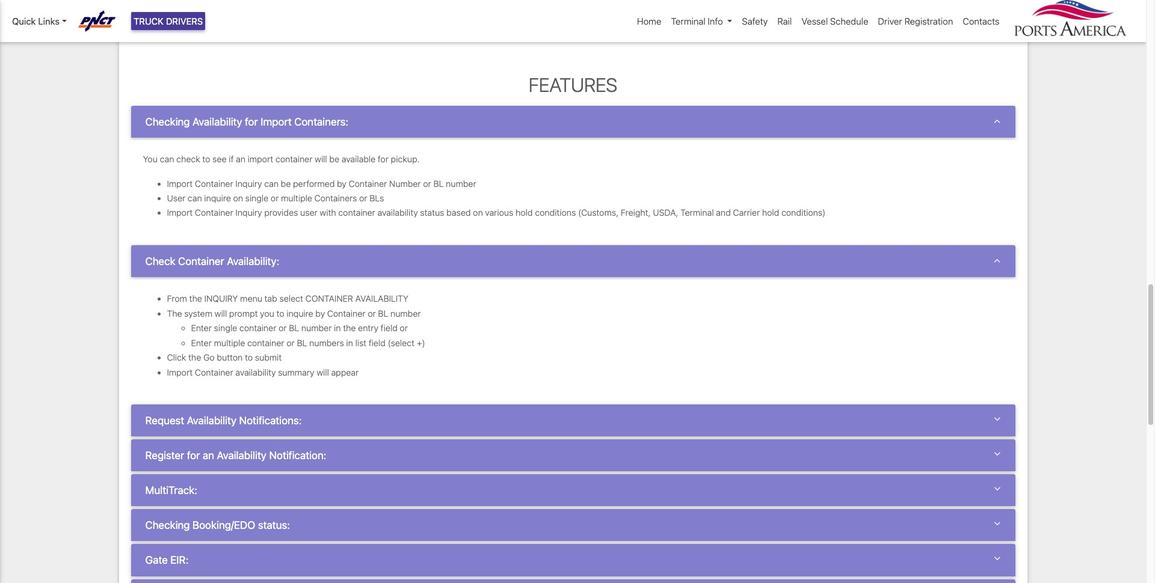 Task type: vqa. For each thing, say whether or not it's contained in the screenshot.
Obey the speed laws 15 MPH AT ALL TIMES in terminal
no



Task type: locate. For each thing, give the bounding box(es) containing it.
availability down request availability notifications:
[[217, 450, 267, 462]]

number inside import container inquiry can be performed by container number or bl number user can inquire on single or multiple containers or bls import container inquiry provides user with container availability status based on various hold conditions (customs, freight, usda, terminal and carrier hold conditions)
[[446, 178, 476, 189]]

container
[[306, 294, 353, 304]]

import down user
[[167, 208, 193, 218]]

enter up the go on the left bottom of page
[[191, 338, 212, 348]]

0 horizontal spatial in
[[334, 323, 341, 333]]

2 inquiry from the top
[[236, 208, 262, 218]]

inquire down see
[[204, 193, 231, 203]]

2 angle down image from the top
[[994, 555, 1001, 565]]

can down you can check to see if an import container will be available for pickup.
[[264, 178, 279, 189]]

single down prompt
[[214, 323, 237, 333]]

2 enter from the top
[[191, 338, 212, 348]]

in left list
[[346, 338, 353, 348]]

enter
[[191, 323, 212, 333], [191, 338, 212, 348]]

number up based
[[446, 178, 476, 189]]

rail
[[778, 16, 792, 26]]

single up provides at the top of page
[[245, 193, 269, 203]]

import up you can check to see if an import container will be available for pickup.
[[261, 115, 292, 128]]

inquire down select
[[287, 308, 313, 319]]

to right you
[[277, 308, 284, 319]]

2 vertical spatial to
[[245, 353, 253, 363]]

0 vertical spatial angle down image
[[994, 115, 1001, 126]]

or left bls
[[359, 193, 367, 203]]

1 horizontal spatial to
[[245, 353, 253, 363]]

1 vertical spatial to
[[277, 308, 284, 319]]

0 vertical spatial an
[[236, 154, 246, 164]]

1 checking from the top
[[145, 115, 190, 128]]

1 vertical spatial inquire
[[287, 308, 313, 319]]

0 horizontal spatial inquire
[[204, 193, 231, 203]]

1 horizontal spatial hold
[[762, 208, 780, 218]]

checking up you
[[145, 115, 190, 128]]

hold right various on the top of the page
[[516, 208, 533, 218]]

container up bls
[[349, 178, 387, 189]]

single
[[245, 193, 269, 203], [214, 323, 237, 333]]

checking booking/edo status: link
[[145, 520, 1001, 532]]

0 vertical spatial enter
[[191, 323, 212, 333]]

vessel schedule
[[802, 16, 869, 26]]

1 vertical spatial in
[[346, 338, 353, 348]]

availability down submit
[[236, 367, 276, 378]]

2 checking from the top
[[145, 520, 190, 532]]

eir:
[[170, 555, 189, 567]]

an right if
[[236, 154, 246, 164]]

container down bls
[[338, 208, 375, 218]]

1 vertical spatial for
[[378, 154, 389, 164]]

import container inquiry can be performed by container number or bl number user can inquire on single or multiple containers or bls import container inquiry provides user with container availability status based on various hold conditions (customs, freight, usda, terminal and carrier hold conditions)
[[167, 178, 826, 218]]

status
[[420, 208, 444, 218]]

0 vertical spatial availability
[[193, 115, 242, 128]]

truck
[[134, 16, 164, 26]]

1 vertical spatial on
[[473, 208, 483, 218]]

2 hold from the left
[[762, 208, 780, 218]]

0 horizontal spatial single
[[214, 323, 237, 333]]

checking for checking booking/edo status:
[[145, 520, 190, 532]]

2 vertical spatial availability
[[217, 450, 267, 462]]

0 vertical spatial number
[[446, 178, 476, 189]]

rail link
[[773, 10, 797, 33]]

1 vertical spatial an
[[203, 450, 214, 462]]

1 horizontal spatial multiple
[[281, 193, 312, 203]]

angle down image
[[994, 115, 1001, 126], [994, 555, 1001, 565]]

field up (select
[[381, 323, 398, 333]]

availability:
[[227, 255, 279, 268]]

by down the container
[[316, 308, 325, 319]]

or up summary
[[287, 338, 295, 348]]

0 vertical spatial by
[[337, 178, 347, 189]]

an down request availability notifications:
[[203, 450, 214, 462]]

+)
[[417, 338, 425, 348]]

1 horizontal spatial an
[[236, 154, 246, 164]]

1 vertical spatial by
[[316, 308, 325, 319]]

register
[[145, 450, 184, 462]]

1 vertical spatial availability
[[236, 367, 276, 378]]

1 vertical spatial availability
[[187, 415, 237, 427]]

available
[[342, 154, 376, 164]]

to left see
[[202, 154, 210, 164]]

1 vertical spatial single
[[214, 323, 237, 333]]

containers
[[314, 193, 357, 203]]

vessel
[[802, 16, 828, 26]]

gate eir: link
[[145, 555, 1001, 567]]

container up submit
[[247, 338, 284, 348]]

2 vertical spatial will
[[317, 367, 329, 378]]

number
[[446, 178, 476, 189], [391, 308, 421, 319], [301, 323, 332, 333]]

bl inside import container inquiry can be performed by container number or bl number user can inquire on single or multiple containers or bls import container inquiry provides user with container availability status based on various hold conditions (customs, freight, usda, terminal and carrier hold conditions)
[[434, 178, 444, 189]]

1 horizontal spatial for
[[245, 115, 258, 128]]

hold
[[516, 208, 533, 218], [762, 208, 780, 218]]

hold right carrier
[[762, 208, 780, 218]]

will up performed
[[315, 154, 327, 164]]

1 angle down image from the top
[[994, 115, 1001, 126]]

1 horizontal spatial be
[[329, 154, 339, 164]]

in
[[334, 323, 341, 333], [346, 338, 353, 348]]

0 vertical spatial availability
[[378, 208, 418, 218]]

number down 'availability'
[[391, 308, 421, 319]]

appear
[[331, 367, 359, 378]]

import down click
[[167, 367, 193, 378]]

availability up the register for an availability notification:
[[187, 415, 237, 427]]

be
[[329, 154, 339, 164], [281, 178, 291, 189]]

multiple
[[281, 193, 312, 203], [214, 338, 245, 348]]

import
[[248, 154, 273, 164]]

the left the go on the left bottom of page
[[188, 353, 201, 363]]

inquire inside import container inquiry can be performed by container number or bl number user can inquire on single or multiple containers or bls import container inquiry provides user with container availability status based on various hold conditions (customs, freight, usda, terminal and carrier hold conditions)
[[204, 193, 231, 203]]

angle down image inside checking availability for import containers: link
[[994, 115, 1001, 126]]

2 vertical spatial for
[[187, 450, 200, 462]]

drivers
[[166, 16, 203, 26]]

2 horizontal spatial can
[[264, 178, 279, 189]]

tab list
[[131, 106, 1016, 584]]

check container availability:
[[145, 255, 279, 268]]

checking
[[145, 115, 190, 128], [145, 520, 190, 532]]

tab
[[131, 580, 1016, 584]]

on down if
[[233, 193, 243, 203]]

conditions
[[535, 208, 576, 218]]

0 vertical spatial to
[[202, 154, 210, 164]]

user
[[167, 193, 186, 203]]

2 vertical spatial can
[[188, 193, 202, 203]]

registration
[[905, 16, 953, 26]]

0 horizontal spatial hold
[[516, 208, 533, 218]]

1 vertical spatial the
[[343, 323, 356, 333]]

will left appear
[[317, 367, 329, 378]]

from the inquiry menu tab select container availability the system will prompt you to inquire by container or bl number enter single container or bl number in the entry field or enter multiple container or bl numbers in list field (select +) click the go button to submit import container availability summary will appear
[[167, 294, 425, 378]]

gate
[[145, 555, 168, 567]]

terminal left and
[[681, 208, 714, 218]]

2 vertical spatial number
[[301, 323, 332, 333]]

1 horizontal spatial can
[[188, 193, 202, 203]]

0 vertical spatial single
[[245, 193, 269, 203]]

inquire
[[204, 193, 231, 203], [287, 308, 313, 319]]

container inside import container inquiry can be performed by container number or bl number user can inquire on single or multiple containers or bls import container inquiry provides user with container availability status based on various hold conditions (customs, freight, usda, terminal and carrier hold conditions)
[[338, 208, 375, 218]]

can right user
[[188, 193, 202, 203]]

for
[[245, 115, 258, 128], [378, 154, 389, 164], [187, 450, 200, 462]]

angle down image for checking availability for import containers:
[[994, 115, 1001, 126]]

1 vertical spatial angle down image
[[994, 555, 1001, 565]]

1 vertical spatial multiple
[[214, 338, 245, 348]]

inquiry
[[236, 178, 262, 189], [236, 208, 262, 218]]

for right register at the left bottom of the page
[[187, 450, 200, 462]]

by up containers
[[337, 178, 347, 189]]

be left available
[[329, 154, 339, 164]]

inquire inside 'from the inquiry menu tab select container availability the system will prompt you to inquire by container or bl number enter single container or bl number in the entry field or enter multiple container or bl numbers in list field (select +) click the go button to submit import container availability summary will appear'
[[287, 308, 313, 319]]

checking up gate eir: in the left of the page
[[145, 520, 190, 532]]

import inside 'from the inquiry menu tab select container availability the system will prompt you to inquire by container or bl number enter single container or bl number in the entry field or enter multiple container or bl numbers in list field (select +) click the go button to submit import container availability summary will appear'
[[167, 367, 193, 378]]

availability
[[193, 115, 242, 128], [187, 415, 237, 427], [217, 450, 267, 462]]

container up performed
[[276, 154, 313, 164]]

0 vertical spatial can
[[160, 154, 174, 164]]

1 vertical spatial enter
[[191, 338, 212, 348]]

1 vertical spatial checking
[[145, 520, 190, 532]]

container
[[195, 178, 233, 189], [349, 178, 387, 189], [195, 208, 233, 218], [178, 255, 224, 268], [327, 308, 366, 319], [195, 367, 233, 378]]

request availability notifications: link
[[145, 415, 1001, 427]]

multiple inside import container inquiry can be performed by container number or bl number user can inquire on single or multiple containers or bls import container inquiry provides user with container availability status based on various hold conditions (customs, freight, usda, terminal and carrier hold conditions)
[[281, 193, 312, 203]]

inquiry left provides at the top of page
[[236, 208, 262, 218]]

2 horizontal spatial to
[[277, 308, 284, 319]]

register for an availability notification: link
[[145, 450, 1001, 462]]

driver registration
[[878, 16, 953, 26]]

container down the container
[[327, 308, 366, 319]]

to right 'button'
[[245, 353, 253, 363]]

import
[[261, 115, 292, 128], [167, 178, 193, 189], [167, 208, 193, 218], [167, 367, 193, 378]]

0 horizontal spatial to
[[202, 154, 210, 164]]

0 horizontal spatial be
[[281, 178, 291, 189]]

0 vertical spatial inquiry
[[236, 178, 262, 189]]

menu
[[240, 294, 262, 304]]

availability down bls
[[378, 208, 418, 218]]

by
[[337, 178, 347, 189], [316, 308, 325, 319]]

quick
[[12, 16, 36, 26]]

1 horizontal spatial single
[[245, 193, 269, 203]]

checking booking/edo status:
[[145, 520, 290, 532]]

0 vertical spatial for
[[245, 115, 258, 128]]

will
[[315, 154, 327, 164], [215, 308, 227, 319], [317, 367, 329, 378]]

select
[[280, 294, 303, 304]]

0 horizontal spatial by
[[316, 308, 325, 319]]

2 horizontal spatial for
[[378, 154, 389, 164]]

1 vertical spatial terminal
[[681, 208, 714, 218]]

quick links link
[[12, 14, 67, 28]]

click
[[167, 353, 186, 363]]

terminal left info
[[671, 16, 706, 26]]

0 horizontal spatial availability
[[236, 367, 276, 378]]

can right you
[[160, 154, 174, 164]]

bl
[[434, 178, 444, 189], [378, 308, 388, 319], [289, 323, 299, 333], [297, 338, 307, 348]]

availability for checking
[[193, 115, 242, 128]]

terminal inside terminal info link
[[671, 16, 706, 26]]

0 vertical spatial field
[[381, 323, 398, 333]]

or
[[423, 178, 431, 189], [271, 193, 279, 203], [359, 193, 367, 203], [368, 308, 376, 319], [279, 323, 287, 333], [400, 323, 408, 333], [287, 338, 295, 348]]

field right list
[[369, 338, 386, 348]]

1 horizontal spatial on
[[473, 208, 483, 218]]

0 vertical spatial multiple
[[281, 193, 312, 203]]

1 horizontal spatial number
[[391, 308, 421, 319]]

0 vertical spatial on
[[233, 193, 243, 203]]

0 horizontal spatial an
[[203, 450, 214, 462]]

inquire for bl
[[287, 308, 313, 319]]

go
[[203, 353, 215, 363]]

import up user
[[167, 178, 193, 189]]

list
[[355, 338, 367, 348]]

availability
[[378, 208, 418, 218], [236, 367, 276, 378]]

bl up status
[[434, 178, 444, 189]]

performed
[[293, 178, 335, 189]]

0 horizontal spatial multiple
[[214, 338, 245, 348]]

bl down 'availability'
[[378, 308, 388, 319]]

multiple up user
[[281, 193, 312, 203]]

container
[[276, 154, 313, 164], [338, 208, 375, 218], [239, 323, 276, 333], [247, 338, 284, 348]]

number up numbers
[[301, 323, 332, 333]]

field
[[381, 323, 398, 333], [369, 338, 386, 348]]

multiple up 'button'
[[214, 338, 245, 348]]

notifications:
[[239, 415, 302, 427]]

angle down image inside gate eir: link
[[994, 555, 1001, 565]]

2 vertical spatial the
[[188, 353, 201, 363]]

0 vertical spatial checking
[[145, 115, 190, 128]]

driver registration link
[[873, 10, 958, 33]]

0 vertical spatial will
[[315, 154, 327, 164]]

the up system
[[189, 294, 202, 304]]

carrier
[[733, 208, 760, 218]]

be down you can check to see if an import container will be available for pickup.
[[281, 178, 291, 189]]

1 horizontal spatial inquire
[[287, 308, 313, 319]]

0 vertical spatial terminal
[[671, 16, 706, 26]]

will down the inquiry
[[215, 308, 227, 319]]

on right based
[[473, 208, 483, 218]]

availability inside request availability notifications: 'link'
[[187, 415, 237, 427]]

summary
[[278, 367, 314, 378]]

can
[[160, 154, 174, 164], [264, 178, 279, 189], [188, 193, 202, 203]]

for up import
[[245, 115, 258, 128]]

in up numbers
[[334, 323, 341, 333]]

availability inside checking availability for import containers: link
[[193, 115, 242, 128]]

2 horizontal spatial number
[[446, 178, 476, 189]]

1 vertical spatial inquiry
[[236, 208, 262, 218]]

1 vertical spatial be
[[281, 178, 291, 189]]

with
[[320, 208, 336, 218]]

bl down select
[[289, 323, 299, 333]]

for left pickup.
[[378, 154, 389, 164]]

enter down system
[[191, 323, 212, 333]]

the up list
[[343, 323, 356, 333]]

terminal info link
[[666, 10, 737, 33]]

check
[[145, 255, 175, 268]]

based
[[447, 208, 471, 218]]

availability up see
[[193, 115, 242, 128]]

0 vertical spatial inquire
[[204, 193, 231, 203]]

status:
[[258, 520, 290, 532]]

1 horizontal spatial availability
[[378, 208, 418, 218]]

safety link
[[737, 10, 773, 33]]

angle down image for gate eir:
[[994, 555, 1001, 565]]

inquiry down import
[[236, 178, 262, 189]]

1 horizontal spatial by
[[337, 178, 347, 189]]

prompt
[[229, 308, 258, 319]]



Task type: describe. For each thing, give the bounding box(es) containing it.
checking availability for import containers:
[[145, 115, 349, 128]]

features
[[529, 73, 618, 96]]

info
[[708, 16, 723, 26]]

or down select
[[279, 323, 287, 333]]

home link
[[632, 10, 666, 33]]

1 vertical spatial field
[[369, 338, 386, 348]]

(customs,
[[578, 208, 619, 218]]

from
[[167, 294, 187, 304]]

1 horizontal spatial in
[[346, 338, 353, 348]]

checking for checking availability for import containers:
[[145, 115, 190, 128]]

0 vertical spatial be
[[329, 154, 339, 164]]

check
[[176, 154, 200, 164]]

submit
[[255, 353, 282, 363]]

terminal info
[[671, 16, 723, 26]]

contacts link
[[958, 10, 1005, 33]]

or up entry on the left bottom
[[368, 308, 376, 319]]

links
[[38, 16, 60, 26]]

schedule
[[830, 16, 869, 26]]

availability inside import container inquiry can be performed by container number or bl number user can inquire on single or multiple containers or bls import container inquiry provides user with container availability status based on various hold conditions (customs, freight, usda, terminal and carrier hold conditions)
[[378, 208, 418, 218]]

an inside register for an availability notification: link
[[203, 450, 214, 462]]

1 vertical spatial will
[[215, 308, 227, 319]]

conditions)
[[782, 208, 826, 218]]

system
[[184, 308, 212, 319]]

1 inquiry from the top
[[236, 178, 262, 189]]

0 horizontal spatial number
[[301, 323, 332, 333]]

availability inside 'from the inquiry menu tab select container availability the system will prompt you to inquire by container or bl number enter single container or bl number in the entry field or enter multiple container or bl numbers in list field (select +) click the go button to submit import container availability summary will appear'
[[236, 367, 276, 378]]

tab list containing checking availability for import containers:
[[131, 106, 1016, 584]]

terminal inside import container inquiry can be performed by container number or bl number user can inquire on single or multiple containers or bls import container inquiry provides user with container availability status based on various hold conditions (customs, freight, usda, terminal and carrier hold conditions)
[[681, 208, 714, 218]]

1 hold from the left
[[516, 208, 533, 218]]

request availability notifications:
[[145, 415, 302, 427]]

availability inside register for an availability notification: link
[[217, 450, 267, 462]]

0 horizontal spatial can
[[160, 154, 174, 164]]

register for an availability notification:
[[145, 450, 326, 462]]

or up provides at the top of page
[[271, 193, 279, 203]]

truck drivers link
[[131, 12, 205, 30]]

button
[[217, 353, 243, 363]]

checking availability for import containers: link
[[145, 115, 1001, 128]]

or up (select
[[400, 323, 408, 333]]

multitrack: link
[[145, 485, 1001, 497]]

container up check container availability:
[[195, 208, 233, 218]]

freight,
[[621, 208, 651, 218]]

home
[[637, 16, 662, 26]]

various
[[485, 208, 514, 218]]

availability for request
[[187, 415, 237, 427]]

container down you
[[239, 323, 276, 333]]

booking/edo
[[193, 520, 255, 532]]

tab
[[265, 294, 277, 304]]

you can check to see if an import container will be available for pickup.
[[143, 154, 420, 164]]

0 vertical spatial in
[[334, 323, 341, 333]]

1 enter from the top
[[191, 323, 212, 333]]

0 horizontal spatial for
[[187, 450, 200, 462]]

and
[[716, 208, 731, 218]]

multitrack:
[[145, 485, 197, 497]]

containers:
[[294, 115, 349, 128]]

0 vertical spatial the
[[189, 294, 202, 304]]

contacts
[[963, 16, 1000, 26]]

by inside import container inquiry can be performed by container number or bl number user can inquire on single or multiple containers or bls import container inquiry provides user with container availability status based on various hold conditions (customs, freight, usda, terminal and carrier hold conditions)
[[337, 178, 347, 189]]

(select
[[388, 338, 415, 348]]

safety
[[742, 16, 768, 26]]

availability
[[355, 294, 409, 304]]

you
[[260, 308, 274, 319]]

single inside import container inquiry can be performed by container number or bl number user can inquire on single or multiple containers or bls import container inquiry provides user with container availability status based on various hold conditions (customs, freight, usda, terminal and carrier hold conditions)
[[245, 193, 269, 203]]

if
[[229, 154, 234, 164]]

by inside 'from the inquiry menu tab select container availability the system will prompt you to inquire by container or bl number enter single container or bl number in the entry field or enter multiple container or bl numbers in list field (select +) click the go button to submit import container availability summary will appear'
[[316, 308, 325, 319]]

1 vertical spatial can
[[264, 178, 279, 189]]

container down the go on the left bottom of page
[[195, 367, 233, 378]]

request
[[145, 415, 184, 427]]

driver
[[878, 16, 903, 26]]

bl left numbers
[[297, 338, 307, 348]]

see
[[213, 154, 227, 164]]

user
[[300, 208, 318, 218]]

notification:
[[269, 450, 326, 462]]

vessel schedule link
[[797, 10, 873, 33]]

numbers
[[309, 338, 344, 348]]

pickup.
[[391, 154, 420, 164]]

you
[[143, 154, 158, 164]]

check container availability: link
[[145, 255, 1001, 268]]

single inside 'from the inquiry menu tab select container availability the system will prompt you to inquire by container or bl number enter single container or bl number in the entry field or enter multiple container or bl numbers in list field (select +) click the go button to submit import container availability summary will appear'
[[214, 323, 237, 333]]

container right check
[[178, 255, 224, 268]]

0 horizontal spatial on
[[233, 193, 243, 203]]

container down see
[[195, 178, 233, 189]]

inquire for inquiry
[[204, 193, 231, 203]]

bls
[[370, 193, 384, 203]]

inquiry
[[204, 294, 238, 304]]

entry
[[358, 323, 379, 333]]

multiple inside 'from the inquiry menu tab select container availability the system will prompt you to inquire by container or bl number enter single container or bl number in the entry field or enter multiple container or bl numbers in list field (select +) click the go button to submit import container availability summary will appear'
[[214, 338, 245, 348]]

the
[[167, 308, 182, 319]]

number
[[389, 178, 421, 189]]

be inside import container inquiry can be performed by container number or bl number user can inquire on single or multiple containers or bls import container inquiry provides user with container availability status based on various hold conditions (customs, freight, usda, terminal and carrier hold conditions)
[[281, 178, 291, 189]]

usda,
[[653, 208, 678, 218]]

provides
[[264, 208, 298, 218]]

1 vertical spatial number
[[391, 308, 421, 319]]

or right number
[[423, 178, 431, 189]]

truck drivers
[[134, 16, 203, 26]]

quick links
[[12, 16, 60, 26]]



